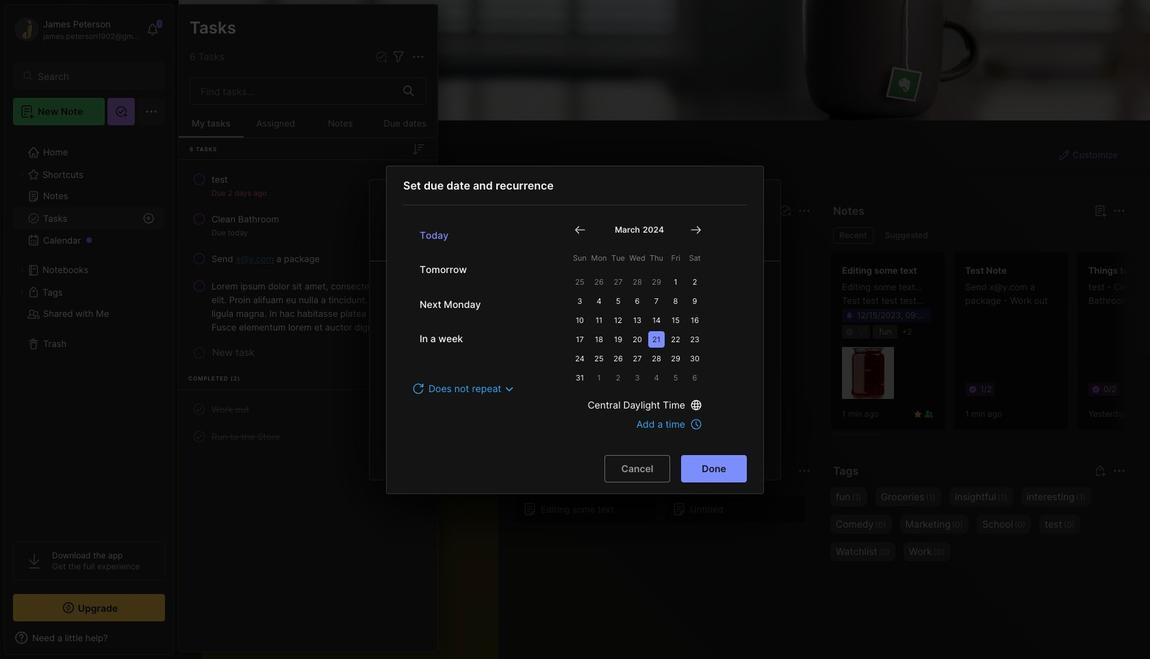 Task type: describe. For each thing, give the bounding box(es) containing it.
select a due date element
[[403, 205, 747, 442]]

1 row from the top
[[184, 167, 432, 204]]

send x@y.com a package 2 cell
[[212, 252, 320, 266]]

Start writing… text field
[[212, 488, 498, 659]]

main element
[[0, 0, 178, 659]]

Search text field
[[38, 70, 153, 83]]

5 row from the top
[[184, 397, 432, 422]]

run to the store 1 cell
[[212, 430, 280, 444]]

2024 field
[[640, 224, 664, 235]]

6 row from the top
[[184, 425, 432, 449]]

none search field inside main element
[[38, 68, 153, 84]]

3 row from the top
[[184, 246, 432, 271]]

tree inside main element
[[5, 134, 173, 529]]

work out 0 cell
[[212, 403, 249, 416]]

new task image
[[778, 204, 792, 218]]

expand tags image
[[18, 288, 26, 296]]



Task type: vqa. For each thing, say whether or not it's contained in the screenshot.
"row"
yes



Task type: locate. For each thing, give the bounding box(es) containing it.
lorem ipsum dolor sit amet, consectetur adipiscing elit. proin alifuam eu nulla a tincidunt. curabitur ut ligula magna. in hac habitasse platea dictumst. fusce elementum lorem et auctor dignissim. proin eget mi id urna euismod consectetur. pellentesque porttitor ac urna quis fermentum: 3 cell
[[212, 279, 427, 334]]

collapse 01_completed image
[[411, 372, 425, 386]]

2 row from the top
[[184, 207, 432, 244]]

expand notebooks image
[[18, 266, 26, 275]]

thumbnail image
[[842, 347, 894, 399]]

new task image
[[375, 50, 388, 64]]

March field
[[612, 224, 640, 235]]

0 horizontal spatial tab
[[833, 227, 873, 244]]

Find tasks… text field
[[192, 80, 395, 102]]

test 0 cell
[[212, 173, 228, 186]]

row group
[[179, 138, 438, 461], [516, 236, 814, 429], [831, 252, 1150, 438], [516, 496, 814, 531]]

row
[[184, 167, 432, 204], [184, 207, 432, 244], [184, 246, 432, 271], [184, 274, 432, 340], [184, 397, 432, 422], [184, 425, 432, 449]]

Dropdown List field
[[412, 378, 518, 400]]

1 tab from the left
[[833, 227, 873, 244]]

4 row from the top
[[184, 274, 432, 340]]

None search field
[[38, 68, 153, 84]]

2 tab from the left
[[879, 227, 934, 244]]

tree
[[5, 134, 173, 529]]

tab
[[833, 227, 873, 244], [879, 227, 934, 244]]

tab list
[[833, 227, 1124, 244]]

clean bathroom 1 cell
[[212, 212, 279, 226]]

1 horizontal spatial tab
[[879, 227, 934, 244]]



